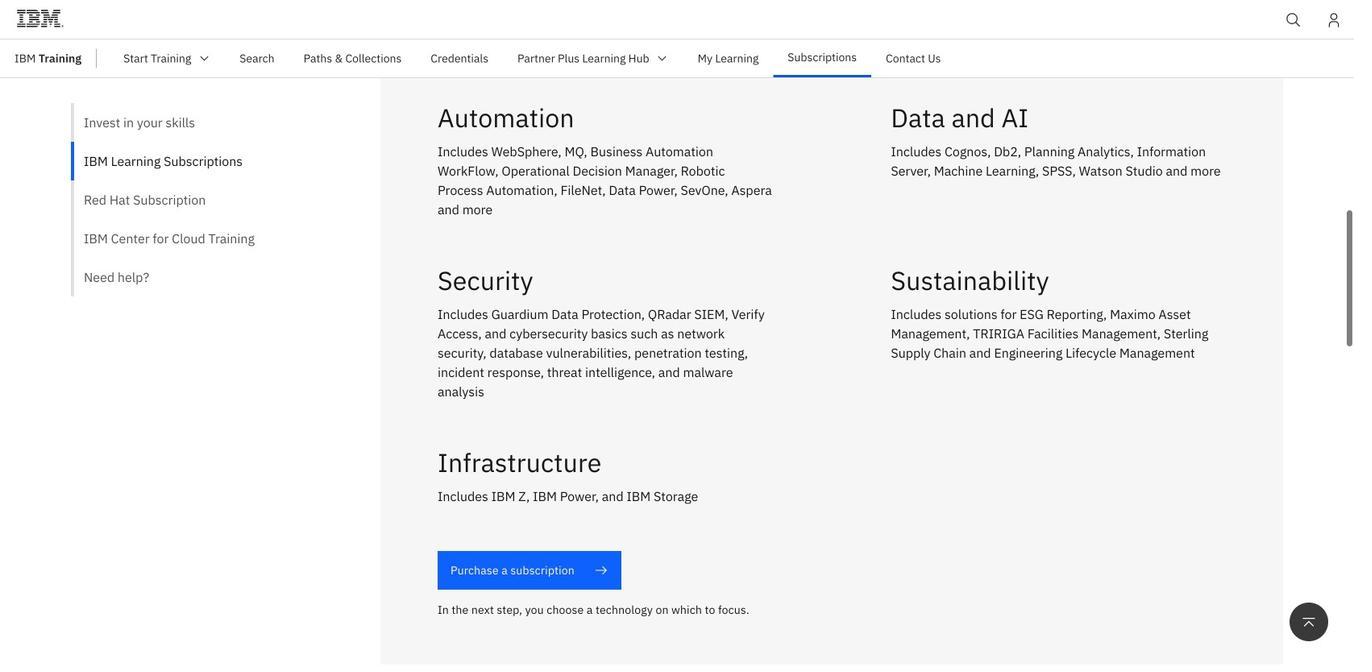 Task type: locate. For each thing, give the bounding box(es) containing it.
notifications image
[[1326, 12, 1342, 28]]

ibm platform name element
[[0, 0, 1354, 46], [0, 39, 1354, 78], [109, 39, 1354, 77]]

partner plus learning hub image
[[656, 52, 669, 65]]



Task type: describe. For each thing, give the bounding box(es) containing it.
start training image
[[198, 52, 211, 65]]

search image
[[1286, 12, 1302, 28]]

scroll to top image
[[1301, 614, 1317, 630]]



Task type: vqa. For each thing, say whether or not it's contained in the screenshot.
'YOUR PRIVACY CHOICES' ELEMENT in the left of the page
no



